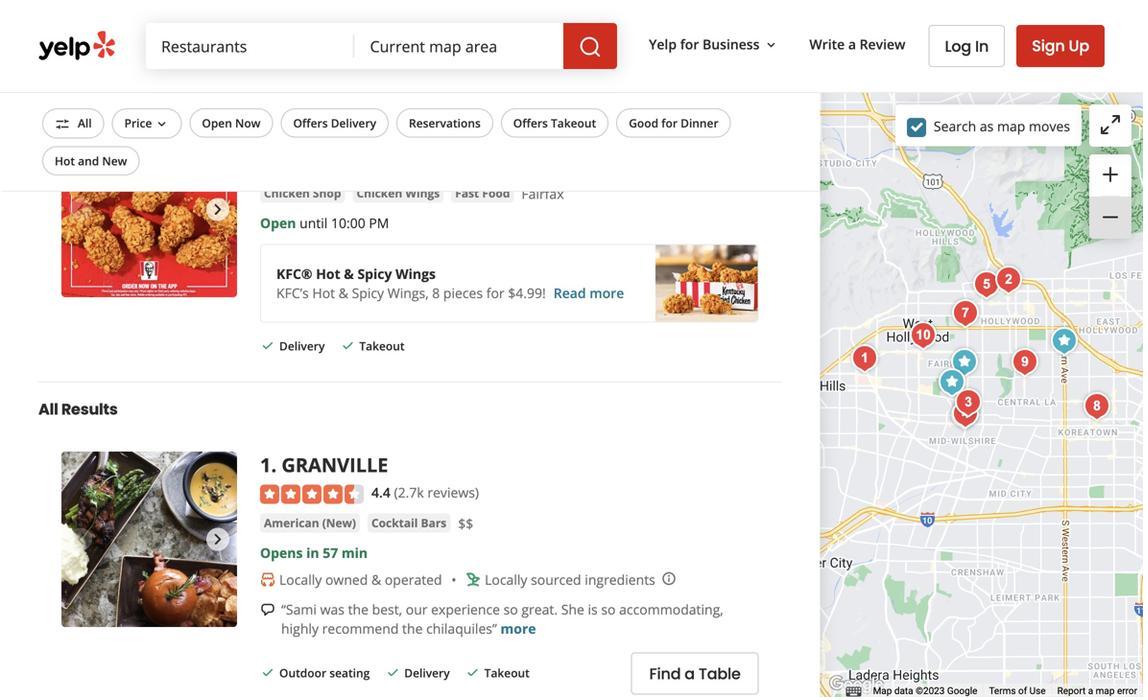 Task type: vqa. For each thing, say whether or not it's contained in the screenshot.
the topmost fresh
no



Task type: describe. For each thing, give the bounding box(es) containing it.
find
[[649, 664, 681, 685]]

more link
[[501, 620, 536, 638]]

1 vertical spatial spicy
[[352, 284, 384, 302]]

met him at a bar image
[[945, 396, 984, 435]]

hot and new button
[[42, 146, 140, 176]]

1 slideshow element from the top
[[61, 122, 237, 298]]

map for moves
[[997, 117, 1026, 135]]

fairfax
[[522, 185, 564, 203]]

kfc image inside map region
[[933, 364, 971, 402]]

starbucks image
[[945, 344, 984, 382]]

terms
[[989, 686, 1016, 697]]

sign up link
[[1017, 25, 1105, 67]]

chicken wings link
[[353, 184, 444, 203]]

(2.7k
[[394, 484, 424, 502]]

republique image
[[949, 384, 988, 422]]

delivery down three
[[279, 54, 325, 70]]

best,
[[372, 601, 402, 619]]

zoom out image
[[1099, 206, 1122, 229]]

write a review
[[810, 35, 906, 53]]

kfc
[[260, 122, 296, 148]]

seating
[[329, 666, 370, 682]]

8
[[432, 284, 440, 302]]

4.4 (2.7k reviews)
[[372, 484, 479, 502]]

search
[[934, 117, 976, 135]]

map region
[[597, 88, 1143, 698]]

wings inside button
[[405, 185, 440, 201]]

new inside button
[[102, 153, 127, 169]]

fast food
[[455, 185, 510, 201]]

write
[[810, 35, 845, 53]]

moves
[[1029, 117, 1070, 135]]

$4.99!
[[508, 284, 546, 302]]

find a table
[[649, 664, 741, 685]]

16 checkmark v2 image left outdoor
[[260, 666, 276, 681]]

food
[[482, 185, 510, 201]]

locally owned & operated
[[279, 571, 442, 589]]

data
[[895, 686, 914, 697]]

chicken wings button
[[353, 184, 444, 203]]

offers for offers delivery
[[293, 115, 328, 131]]

2 vertical spatial hot
[[312, 284, 335, 302]]

american (new) button
[[260, 514, 360, 533]]

offers takeout button
[[501, 108, 609, 138]]

coffee
[[552, 0, 593, 18]]

and
[[78, 153, 99, 169]]

Find text field
[[161, 36, 339, 57]]

57
[[323, 544, 338, 562]]

takeout down wings,
[[359, 338, 405, 354]]

recommend
[[322, 620, 399, 638]]

1 vertical spatial &
[[339, 284, 348, 302]]

map
[[873, 686, 892, 697]]

great.
[[522, 601, 558, 619]]

hot and new
[[55, 153, 127, 169]]

your
[[488, 0, 517, 18]]

1 horizontal spatial new
[[316, 0, 344, 18]]

.
[[271, 452, 277, 478]]

operated
[[385, 571, 442, 589]]

reservations
[[409, 115, 481, 131]]

yelp for business
[[649, 35, 760, 53]]

wings,
[[388, 284, 429, 302]]

google image
[[825, 673, 889, 698]]

©2023
[[916, 686, 945, 697]]

all for all results
[[38, 399, 58, 420]]

hot inside button
[[55, 153, 75, 169]]

three new beverage expressions your new coffee ritual
[[276, 0, 632, 18]]

offers takeout
[[513, 115, 596, 131]]

use
[[1030, 686, 1046, 697]]

16 chevron down v2 image for yelp for business
[[764, 37, 779, 53]]

& for hot
[[344, 265, 354, 283]]

until
[[300, 214, 328, 232]]

l'antica pizzeria da michele image
[[967, 266, 1006, 304]]

0 horizontal spatial kfc image
[[61, 122, 237, 298]]

cocktail bars button
[[368, 514, 450, 533]]

outdoor seating
[[279, 666, 370, 682]]

takeout inside button
[[551, 115, 596, 131]]

filters group
[[38, 108, 735, 176]]

none field find
[[161, 36, 339, 57]]

granville link
[[282, 452, 388, 478]]

16 chevron down v2 image for price
[[154, 117, 169, 132]]

offers for offers takeout
[[513, 115, 548, 131]]

accommodating,
[[619, 601, 724, 619]]

american (new)
[[264, 515, 356, 531]]

0 vertical spatial read
[[562, 0, 595, 18]]

a for report
[[1088, 686, 1094, 697]]

all for all
[[78, 115, 92, 131]]

report a map error
[[1057, 686, 1138, 697]]

reservations button
[[397, 108, 493, 138]]

experience
[[431, 601, 500, 619]]

dinner
[[681, 115, 719, 131]]

up
[[1069, 35, 1090, 57]]

expressions
[[410, 0, 484, 18]]

16 checkmark v2 image down chilaquiles"
[[465, 666, 481, 681]]

4.4 star rating image
[[260, 485, 364, 504]]

kfc®
[[276, 265, 313, 283]]

16 checkmark v2 image down beverage
[[340, 54, 356, 70]]

cocktail
[[371, 515, 418, 531]]

2 so from the left
[[601, 601, 616, 619]]

pm
[[369, 214, 389, 232]]

good
[[629, 115, 659, 131]]

in
[[975, 36, 989, 57]]

price
[[124, 115, 152, 131]]

"sami was the best, our experience so great. she is so accommodating, highly recommend the chilaquiles"
[[281, 601, 724, 638]]

chicken for chicken shop
[[264, 185, 310, 201]]

outdoor
[[279, 666, 326, 682]]

16 locally sourced v2 image
[[466, 573, 481, 588]]

lan noodle image
[[946, 295, 985, 333]]

1 so from the left
[[504, 601, 518, 619]]

ingredients
[[585, 571, 655, 589]]

open until 10:00 pm
[[260, 214, 389, 232]]

chilaquiles"
[[426, 620, 497, 638]]

american
[[264, 515, 319, 531]]

granville
[[282, 452, 388, 478]]

1 horizontal spatial the
[[402, 620, 423, 638]]

keyboard shortcuts image
[[846, 688, 862, 697]]

offers delivery button
[[281, 108, 389, 138]]

expand map image
[[1099, 113, 1122, 136]]

fast
[[455, 185, 479, 201]]

previous image
[[69, 198, 92, 221]]

min
[[342, 544, 368, 562]]

a for find
[[685, 664, 695, 685]]

good for dinner
[[629, 115, 719, 131]]

all results
[[38, 399, 118, 420]]

running goose image
[[990, 261, 1028, 300]]

read more
[[562, 0, 633, 18]]



Task type: locate. For each thing, give the bounding box(es) containing it.
owned
[[325, 571, 368, 589]]

for inside kfc® hot & spicy wings kfc's hot & spicy wings, 8 pieces for $4.99! read more
[[486, 284, 505, 302]]

met her at a bar image
[[946, 396, 985, 434]]

1 vertical spatial kfc image
[[933, 364, 971, 402]]

hangari kalguksu image
[[1078, 388, 1116, 426]]

0 vertical spatial 16 chevron down v2 image
[[764, 37, 779, 53]]

1 vertical spatial hot
[[316, 265, 340, 283]]

16 checkmark v2 image right seating at the bottom of the page
[[385, 666, 401, 681]]

kfc's
[[276, 284, 309, 302]]

0 horizontal spatial offers
[[293, 115, 328, 131]]

so right is
[[601, 601, 616, 619]]

slideshow element
[[61, 122, 237, 298], [61, 452, 237, 628]]

1 horizontal spatial map
[[1096, 686, 1115, 697]]

& right owned at the left of page
[[371, 571, 381, 589]]

next image
[[206, 198, 229, 221]]

1 horizontal spatial offers
[[513, 115, 548, 131]]

for
[[680, 35, 699, 53], [662, 115, 678, 131], [486, 284, 505, 302]]

for for good
[[662, 115, 678, 131]]

wings left fast
[[405, 185, 440, 201]]

open for open now
[[202, 115, 232, 131]]

all left results
[[38, 399, 58, 420]]

open inside button
[[202, 115, 232, 131]]

1 vertical spatial map
[[1096, 686, 1115, 697]]

16 chevron down v2 image
[[764, 37, 779, 53], [154, 117, 169, 132]]

16 chevron down v2 image inside yelp for business button
[[764, 37, 779, 53]]

hot right kfc®
[[316, 265, 340, 283]]

1 horizontal spatial kfc image
[[933, 364, 971, 402]]

2 horizontal spatial a
[[1088, 686, 1094, 697]]

sourced
[[531, 571, 581, 589]]

granville image
[[846, 340, 884, 378]]

for for yelp
[[680, 35, 699, 53]]

chicken for chicken wings
[[357, 185, 402, 201]]

granville image
[[61, 452, 237, 628]]

yelp for business button
[[641, 27, 787, 62]]

0 horizontal spatial 16 chevron down v2 image
[[154, 117, 169, 132]]

16 chevron down v2 image inside "price" popup button
[[154, 117, 169, 132]]

0 horizontal spatial locally
[[279, 571, 322, 589]]

16 locally owned v2 image
[[260, 573, 276, 588]]

for inside good for dinner button
[[662, 115, 678, 131]]

map for error
[[1096, 686, 1115, 697]]

spicy left wings,
[[352, 284, 384, 302]]

more down great.
[[501, 620, 536, 638]]

2 offers from the left
[[513, 115, 548, 131]]

read inside kfc® hot & spicy wings kfc's hot & spicy wings, 8 pieces for $4.99! read more
[[554, 284, 586, 302]]

three
[[276, 0, 313, 18]]

& for owned
[[371, 571, 381, 589]]

of
[[1019, 686, 1027, 697]]

the up recommend
[[348, 601, 369, 619]]

1 vertical spatial more
[[590, 284, 624, 302]]

takeout down beverage
[[359, 54, 405, 70]]

2 vertical spatial a
[[1088, 686, 1094, 697]]

next image
[[206, 528, 229, 551]]

offers right now
[[293, 115, 328, 131]]

16 speech v2 image
[[260, 603, 276, 618]]

1 horizontal spatial 16 chevron down v2 image
[[764, 37, 779, 53]]

offers inside button
[[293, 115, 328, 131]]

chicken up pm
[[357, 185, 402, 201]]

None search field
[[146, 23, 621, 69]]

pieces
[[443, 284, 483, 302]]

16 checkmark v2 image
[[340, 54, 356, 70], [260, 666, 276, 681], [385, 666, 401, 681], [465, 666, 481, 681]]

16 checkmark v2 image
[[260, 54, 276, 70], [260, 338, 276, 354], [340, 338, 356, 354]]

16 chevron down v2 image right business
[[764, 37, 779, 53]]

locally for locally sourced ingredients
[[485, 571, 527, 589]]

1
[[260, 452, 271, 478]]

0 vertical spatial the
[[348, 601, 369, 619]]

pizza man image
[[1045, 323, 1084, 361]]

read
[[562, 0, 595, 18], [554, 284, 586, 302]]

results
[[61, 399, 118, 420]]

open left until
[[260, 214, 296, 232]]

for right yelp in the right top of the page
[[680, 35, 699, 53]]

2 vertical spatial &
[[371, 571, 381, 589]]

locally for locally owned & operated
[[279, 571, 322, 589]]

open now
[[202, 115, 261, 131]]

opens
[[260, 544, 303, 562]]

shop
[[313, 185, 341, 201]]

chicken inside chicken shop button
[[264, 185, 310, 201]]

1 vertical spatial a
[[685, 664, 695, 685]]

1 vertical spatial all
[[38, 399, 58, 420]]

log
[[945, 36, 972, 57]]

locally sourced ingredients
[[485, 571, 655, 589]]

2 vertical spatial for
[[486, 284, 505, 302]]

0 horizontal spatial open
[[202, 115, 232, 131]]

more right 'coffee'
[[598, 0, 633, 18]]

2 chicken from the left
[[357, 185, 402, 201]]

all inside button
[[78, 115, 92, 131]]

info icon image
[[661, 572, 677, 587], [661, 572, 677, 587]]

so
[[504, 601, 518, 619], [601, 601, 616, 619]]

kfc link
[[260, 122, 296, 148]]

takeout
[[359, 54, 405, 70], [551, 115, 596, 131], [359, 338, 405, 354], [484, 666, 530, 682]]

10:00
[[331, 214, 365, 232]]

1 vertical spatial slideshow element
[[61, 452, 237, 628]]

1 vertical spatial for
[[662, 115, 678, 131]]

more
[[598, 0, 633, 18], [590, 284, 624, 302], [501, 620, 536, 638]]

0 vertical spatial more
[[598, 0, 633, 18]]

1 vertical spatial wings
[[396, 265, 436, 283]]

takeout down the more link on the left bottom of the page
[[484, 666, 530, 682]]

zoom in image
[[1099, 163, 1122, 186]]

kfc® hot & spicy wings kfc's hot & spicy wings, 8 pieces for $4.99! read more
[[276, 265, 624, 302]]

chicken inside button
[[357, 185, 402, 201]]

for inside yelp for business button
[[680, 35, 699, 53]]

locally
[[279, 571, 322, 589], [485, 571, 527, 589]]

2 slideshow element from the top
[[61, 452, 237, 628]]

& right kfc's
[[339, 284, 348, 302]]

0 horizontal spatial a
[[685, 664, 695, 685]]

hot left and
[[55, 153, 75, 169]]

0 vertical spatial for
[[680, 35, 699, 53]]

0 vertical spatial slideshow element
[[61, 122, 237, 298]]

report a map error link
[[1057, 686, 1138, 697]]

0 vertical spatial kfc image
[[61, 122, 237, 298]]

1 horizontal spatial a
[[848, 35, 856, 53]]

1 horizontal spatial so
[[601, 601, 616, 619]]

0 horizontal spatial all
[[38, 399, 58, 420]]

open left now
[[202, 115, 232, 131]]

1 horizontal spatial all
[[78, 115, 92, 131]]

"sami
[[281, 601, 317, 619]]

2 horizontal spatial for
[[680, 35, 699, 53]]

1 vertical spatial open
[[260, 214, 296, 232]]

a right write
[[848, 35, 856, 53]]

2 horizontal spatial new
[[521, 0, 549, 18]]

0 vertical spatial map
[[997, 117, 1026, 135]]

map right as
[[997, 117, 1026, 135]]

for right good
[[662, 115, 678, 131]]

chicken left shop
[[264, 185, 310, 201]]

chicken shop
[[264, 185, 341, 201]]

chicken shop link
[[260, 184, 345, 203]]

1 vertical spatial the
[[402, 620, 423, 638]]

offers up 'fairfax'
[[513, 115, 548, 131]]

chicken shop button
[[260, 184, 345, 203]]

0 vertical spatial a
[[848, 35, 856, 53]]

None field
[[161, 36, 339, 57], [370, 36, 548, 57], [370, 36, 548, 57]]

chicken
[[264, 185, 310, 201], [357, 185, 402, 201]]

she
[[561, 601, 584, 619]]

new right and
[[102, 153, 127, 169]]

more inside kfc® hot & spicy wings kfc's hot & spicy wings, 8 pieces for $4.99! read more
[[590, 284, 624, 302]]

offers
[[293, 115, 328, 131], [513, 115, 548, 131]]

0 vertical spatial all
[[78, 115, 92, 131]]

read left ritual
[[562, 0, 595, 18]]

previous image
[[69, 528, 92, 551]]

yelp
[[649, 35, 677, 53]]

takeout left good
[[551, 115, 596, 131]]

0 vertical spatial wings
[[405, 185, 440, 201]]

wings up wings,
[[396, 265, 436, 283]]

hot
[[55, 153, 75, 169], [316, 265, 340, 283], [312, 284, 335, 302]]

& down 10:00
[[344, 265, 354, 283]]

0 horizontal spatial new
[[102, 153, 127, 169]]

map left error
[[1096, 686, 1115, 697]]

new right three
[[316, 0, 344, 18]]

opens in 57 min
[[260, 544, 368, 562]]

1 . granville
[[260, 452, 388, 478]]

cocktail bars
[[371, 515, 447, 531]]

all right "16 filter v2" image
[[78, 115, 92, 131]]

ghost sando shop image
[[904, 317, 943, 355]]

0 horizontal spatial the
[[348, 601, 369, 619]]

offers inside button
[[513, 115, 548, 131]]

1 chicken from the left
[[264, 185, 310, 201]]

0 vertical spatial open
[[202, 115, 232, 131]]

ritual
[[597, 0, 632, 18]]

more right $4.99!
[[590, 284, 624, 302]]

0 horizontal spatial map
[[997, 117, 1026, 135]]

log in
[[945, 36, 989, 57]]

all
[[78, 115, 92, 131], [38, 399, 58, 420]]

great white image
[[1006, 344, 1044, 382]]

wings inside kfc® hot & spicy wings kfc's hot & spicy wings, 8 pieces for $4.99! read more
[[396, 265, 436, 283]]

1 vertical spatial read
[[554, 284, 586, 302]]

16 filter v2 image
[[55, 117, 70, 132]]

delivery
[[279, 54, 325, 70], [331, 115, 376, 131], [279, 338, 325, 354], [404, 666, 450, 682]]

new
[[316, 0, 344, 18], [521, 0, 549, 18], [102, 153, 127, 169]]

1 horizontal spatial open
[[260, 214, 296, 232]]

a right the find
[[685, 664, 695, 685]]

1 horizontal spatial for
[[662, 115, 678, 131]]

group
[[1090, 155, 1132, 239]]

2 vertical spatial more
[[501, 620, 536, 638]]

wings
[[405, 185, 440, 201], [396, 265, 436, 283]]

0 horizontal spatial chicken
[[264, 185, 310, 201]]

delivery down chilaquiles"
[[404, 666, 450, 682]]

1 horizontal spatial locally
[[485, 571, 527, 589]]

locally right 16 locally sourced v2 image
[[485, 571, 527, 589]]

fast food button
[[451, 184, 514, 203]]

a for write
[[848, 35, 856, 53]]

price button
[[112, 108, 182, 139]]

locally down in on the bottom of page
[[279, 571, 322, 589]]

2 locally from the left
[[485, 571, 527, 589]]

beverage
[[348, 0, 406, 18]]

new right your
[[521, 0, 549, 18]]

0 horizontal spatial for
[[486, 284, 505, 302]]

4.4
[[372, 484, 391, 502]]

read right $4.99!
[[554, 284, 586, 302]]

delivery up shop
[[331, 115, 376, 131]]

log in link
[[929, 25, 1005, 67]]

search image
[[579, 36, 602, 59]]

delivery down kfc's
[[279, 338, 325, 354]]

0 vertical spatial spicy
[[358, 265, 392, 283]]

so up the more link on the left bottom of the page
[[504, 601, 518, 619]]

1 offers from the left
[[293, 115, 328, 131]]

a right report
[[1088, 686, 1094, 697]]

$$
[[458, 515, 474, 533]]

hot right kfc's
[[312, 284, 335, 302]]

1 horizontal spatial chicken
[[357, 185, 402, 201]]

review
[[860, 35, 906, 53]]

chicken wings
[[357, 185, 440, 201]]

a
[[848, 35, 856, 53], [685, 664, 695, 685], [1088, 686, 1094, 697]]

the down our
[[402, 620, 423, 638]]

0 vertical spatial hot
[[55, 153, 75, 169]]

delivery inside button
[[331, 115, 376, 131]]

sign up
[[1032, 35, 1090, 57]]

0 vertical spatial &
[[344, 265, 354, 283]]

business
[[703, 35, 760, 53]]

0 horizontal spatial so
[[504, 601, 518, 619]]

spicy up wings,
[[358, 265, 392, 283]]

open for open until 10:00 pm
[[260, 214, 296, 232]]

1 vertical spatial 16 chevron down v2 image
[[154, 117, 169, 132]]

16 chevron down v2 image right price
[[154, 117, 169, 132]]

1 locally from the left
[[279, 571, 322, 589]]

cocktail bars link
[[368, 514, 450, 533]]

for left $4.99!
[[486, 284, 505, 302]]

open now button
[[189, 108, 273, 138]]

all button
[[42, 108, 104, 139]]

kfc image
[[61, 122, 237, 298], [933, 364, 971, 402]]



